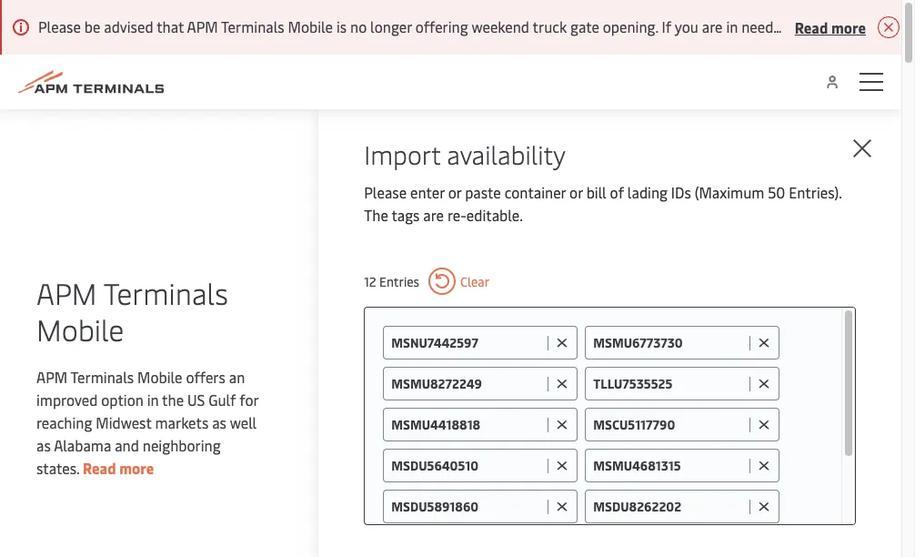 Task type: locate. For each thing, give the bounding box(es) containing it.
0 horizontal spatial of
[[610, 182, 624, 202]]

2 or from the left
[[570, 182, 583, 202]]

as
[[212, 412, 227, 432], [36, 435, 51, 455]]

0 horizontal spatial more
[[119, 458, 154, 478]]

1 or from the left
[[448, 182, 462, 202]]

in left need
[[727, 16, 738, 36]]

improved
[[36, 390, 98, 410]]

1 vertical spatial apm
[[36, 273, 97, 312]]

is
[[337, 16, 347, 36]]

lading
[[628, 182, 668, 202]]

if
[[662, 16, 672, 36]]

advised
[[104, 16, 153, 36]]

bill
[[587, 182, 607, 202]]

are left "re-"
[[424, 205, 444, 225]]

1 horizontal spatial mobile
[[137, 367, 183, 387]]

2 horizontal spatial mobile
[[288, 16, 333, 36]]

Entered ID text field
[[392, 334, 544, 351], [594, 334, 746, 351], [392, 375, 544, 392], [392, 416, 544, 433], [594, 416, 746, 433], [392, 498, 544, 515]]

read more
[[795, 17, 867, 37], [83, 458, 154, 478]]

entries
[[380, 273, 420, 290]]

more down and
[[119, 458, 154, 478]]

0 horizontal spatial as
[[36, 435, 51, 455]]

terminals inside apm terminals mobile offers an improved option in the us gulf for reaching midwest markets as well as alabama and neighboring states.
[[71, 367, 134, 387]]

read more link
[[83, 458, 154, 478]]

more left close alert image
[[832, 17, 867, 37]]

0 vertical spatial mobile
[[288, 16, 333, 36]]

please inside please enter or paste container or bill of lading ids (maximum 50 entries). the tags are re-editable.
[[364, 182, 407, 202]]

please
[[38, 16, 81, 36], [364, 182, 407, 202]]

2 vertical spatial terminals
[[71, 367, 134, 387]]

1 vertical spatial terminals
[[103, 273, 228, 312]]

read more left close alert image
[[795, 17, 867, 37]]

2 gate from the left
[[867, 16, 896, 36]]

1 vertical spatial in
[[147, 390, 159, 410]]

gate left go
[[867, 16, 896, 36]]

1 horizontal spatial more
[[832, 17, 867, 37]]

1 vertical spatial are
[[424, 205, 444, 225]]

mobile inside apm terminals mobile
[[36, 309, 124, 349]]

2 weekend from the left
[[806, 16, 864, 36]]

are right you
[[702, 16, 723, 36]]

or left bill
[[570, 182, 583, 202]]

terminals inside apm terminals mobile
[[103, 273, 228, 312]]

mobile for apm terminals mobile offers an improved option in the us gulf for reaching midwest markets as well as alabama and neighboring states.
[[137, 367, 183, 387]]

0 vertical spatial of
[[778, 16, 792, 36]]

Entered ID text field
[[594, 375, 746, 392], [392, 457, 544, 474], [594, 457, 746, 474], [594, 498, 746, 515]]

mobile
[[288, 16, 333, 36], [36, 309, 124, 349], [137, 367, 183, 387]]

weekend right a
[[806, 16, 864, 36]]

apm inside apm terminals mobile offers an improved option in the us gulf for reaching midwest markets as well as alabama and neighboring states.
[[36, 367, 67, 387]]

more
[[832, 17, 867, 37], [119, 458, 154, 478]]

1 vertical spatial read
[[83, 458, 116, 478]]

apm for apm terminals mobile offers an improved option in the us gulf for reaching midwest markets as well as alabama and neighboring states.
[[36, 367, 67, 387]]

0 vertical spatial read more
[[795, 17, 867, 37]]

0 vertical spatial more
[[832, 17, 867, 37]]

of left a
[[778, 16, 792, 36]]

50
[[768, 182, 786, 202]]

0 horizontal spatial or
[[448, 182, 462, 202]]

read inside read more button
[[795, 17, 829, 37]]

terminals
[[221, 16, 285, 36], [103, 273, 228, 312], [71, 367, 134, 387]]

please for please be advised that apm terminals mobile is no longer offering weekend truck gate opening. if you are in need of a weekend gate go
[[38, 16, 81, 36]]

gate right truck
[[571, 16, 600, 36]]

please enter or paste container or bill of lading ids (maximum 50 entries). the tags are re-editable.
[[364, 182, 842, 225]]

0 vertical spatial please
[[38, 16, 81, 36]]

1 vertical spatial mobile
[[36, 309, 124, 349]]

0 horizontal spatial mobile
[[36, 309, 124, 349]]

1 vertical spatial as
[[36, 435, 51, 455]]

1 horizontal spatial are
[[702, 16, 723, 36]]

terminals for apm terminals mobile offers an improved option in the us gulf for reaching midwest markets as well as alabama and neighboring states.
[[71, 367, 134, 387]]

0 horizontal spatial are
[[424, 205, 444, 225]]

mobile up "improved"
[[36, 309, 124, 349]]

as down gulf
[[212, 412, 227, 432]]

well
[[230, 412, 257, 432]]

1 horizontal spatial as
[[212, 412, 227, 432]]

as up states.
[[36, 435, 51, 455]]

gulf
[[209, 390, 236, 410]]

no
[[350, 16, 367, 36]]

1 horizontal spatial please
[[364, 182, 407, 202]]

1 horizontal spatial or
[[570, 182, 583, 202]]

2 vertical spatial mobile
[[137, 367, 183, 387]]

of
[[778, 16, 792, 36], [610, 182, 624, 202]]

tags
[[392, 205, 420, 225]]

are inside please enter or paste container or bill of lading ids (maximum 50 entries). the tags are re-editable.
[[424, 205, 444, 225]]

read right need
[[795, 17, 829, 37]]

more for read more button
[[832, 17, 867, 37]]

ids
[[672, 182, 692, 202]]

read more for read more button
[[795, 17, 867, 37]]

mobile inside apm terminals mobile offers an improved option in the us gulf for reaching midwest markets as well as alabama and neighboring states.
[[137, 367, 183, 387]]

more inside button
[[832, 17, 867, 37]]

0 vertical spatial read
[[795, 17, 829, 37]]

read down alabama
[[83, 458, 116, 478]]

1 gate from the left
[[571, 16, 600, 36]]

1 horizontal spatial weekend
[[806, 16, 864, 36]]

or
[[448, 182, 462, 202], [570, 182, 583, 202]]

opening.
[[603, 16, 659, 36]]

0 horizontal spatial weekend
[[472, 16, 530, 36]]

entries).
[[789, 182, 842, 202]]

apm
[[187, 16, 218, 36], [36, 273, 97, 312], [36, 367, 67, 387]]

read more down and
[[83, 458, 154, 478]]

apm inside apm terminals mobile
[[36, 273, 97, 312]]

mobile up the
[[137, 367, 183, 387]]

the
[[162, 390, 184, 410]]

import availability
[[364, 137, 566, 171]]

please for please enter or paste container or bill of lading ids (maximum 50 entries). the tags are re-editable.
[[364, 182, 407, 202]]

0 horizontal spatial please
[[38, 16, 81, 36]]

in left the
[[147, 390, 159, 410]]

0 vertical spatial in
[[727, 16, 738, 36]]

1 horizontal spatial read
[[795, 17, 829, 37]]

1 horizontal spatial read more
[[795, 17, 867, 37]]

0 horizontal spatial gate
[[571, 16, 600, 36]]

of right bill
[[610, 182, 624, 202]]

1 horizontal spatial in
[[727, 16, 738, 36]]

or up "re-"
[[448, 182, 462, 202]]

please up the
[[364, 182, 407, 202]]

weekend left truck
[[472, 16, 530, 36]]

in inside apm terminals mobile offers an improved option in the us gulf for reaching midwest markets as well as alabama and neighboring states.
[[147, 390, 159, 410]]

states.
[[36, 458, 79, 478]]

terminals for apm terminals mobile
[[103, 273, 228, 312]]

more for read more link
[[119, 458, 154, 478]]

1 vertical spatial of
[[610, 182, 624, 202]]

enter
[[411, 182, 445, 202]]

read
[[795, 17, 829, 37], [83, 458, 116, 478]]

12 entries
[[364, 273, 420, 290]]

0 horizontal spatial read
[[83, 458, 116, 478]]

read more button
[[795, 15, 867, 38]]

weekend
[[472, 16, 530, 36], [806, 16, 864, 36]]

1 vertical spatial more
[[119, 458, 154, 478]]

2 vertical spatial apm
[[36, 367, 67, 387]]

1 vertical spatial please
[[364, 182, 407, 202]]

0 horizontal spatial read more
[[83, 458, 154, 478]]

offers
[[186, 367, 226, 387]]

editable.
[[467, 205, 523, 225]]

in
[[727, 16, 738, 36], [147, 390, 159, 410]]

mobile left is
[[288, 16, 333, 36]]

1 horizontal spatial gate
[[867, 16, 896, 36]]

12
[[364, 273, 377, 290]]

0 horizontal spatial in
[[147, 390, 159, 410]]

midwest
[[96, 412, 152, 432]]

gate
[[571, 16, 600, 36], [867, 16, 896, 36]]

1 vertical spatial read more
[[83, 458, 154, 478]]

please left "be"
[[38, 16, 81, 36]]

apm terminals mobile offers an improved option in the us gulf for reaching midwest markets as well as alabama and neighboring states.
[[36, 367, 259, 478]]

are
[[702, 16, 723, 36], [424, 205, 444, 225]]

0 vertical spatial are
[[702, 16, 723, 36]]



Task type: describe. For each thing, give the bounding box(es) containing it.
and
[[115, 435, 139, 455]]

paste
[[465, 182, 501, 202]]

go
[[900, 16, 916, 36]]

the
[[364, 205, 388, 225]]

alabama
[[54, 435, 111, 455]]

option
[[101, 390, 144, 410]]

0 vertical spatial terminals
[[221, 16, 285, 36]]

read more for read more link
[[83, 458, 154, 478]]

availability
[[447, 137, 566, 171]]

1 weekend from the left
[[472, 16, 530, 36]]

clear button
[[429, 268, 490, 295]]

that
[[157, 16, 184, 36]]

read for read more link
[[83, 458, 116, 478]]

container
[[505, 182, 566, 202]]

neighboring
[[143, 435, 221, 455]]

read for read more button
[[795, 17, 829, 37]]

offering
[[416, 16, 468, 36]]

0 vertical spatial as
[[212, 412, 227, 432]]

longer
[[371, 16, 412, 36]]

reaching
[[36, 412, 92, 432]]

clear
[[461, 273, 490, 290]]

markets
[[155, 412, 209, 432]]

need
[[742, 16, 774, 36]]

you
[[675, 16, 699, 36]]

re-
[[448, 205, 467, 225]]

of inside please enter or paste container or bill of lading ids (maximum 50 entries). the tags are re-editable.
[[610, 182, 624, 202]]

import
[[364, 137, 441, 171]]

truck
[[533, 16, 567, 36]]

for
[[240, 390, 259, 410]]

a
[[795, 16, 803, 36]]

us
[[187, 390, 205, 410]]

apm terminals mobile
[[36, 273, 228, 349]]

0 vertical spatial apm
[[187, 16, 218, 36]]

close alert image
[[878, 16, 900, 38]]

(maximum
[[695, 182, 765, 202]]

an
[[229, 367, 245, 387]]

please be advised that apm terminals mobile is no longer offering weekend truck gate opening. if you are in need of a weekend gate go
[[38, 16, 916, 36]]

mobile for apm terminals mobile
[[36, 309, 124, 349]]

1 horizontal spatial of
[[778, 16, 792, 36]]

be
[[84, 16, 100, 36]]

apm for apm terminals mobile
[[36, 273, 97, 312]]



Task type: vqa. For each thing, say whether or not it's contained in the screenshot.
Read more
yes



